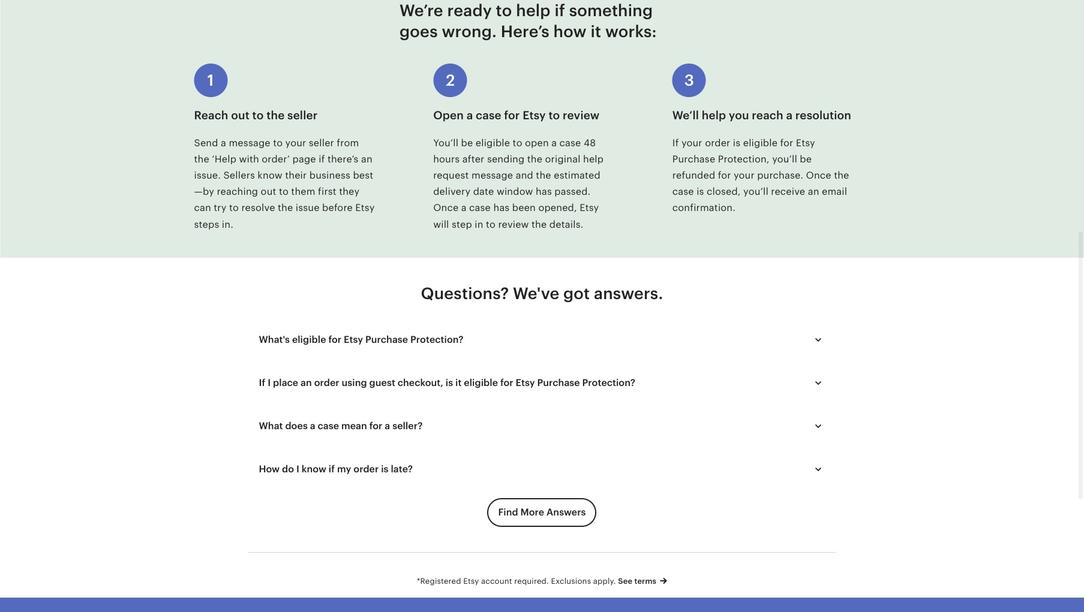 Task type: vqa. For each thing, say whether or not it's contained in the screenshot.
the discount
no



Task type: describe. For each thing, give the bounding box(es) containing it.
send a message to your seller from the 'help with order' page if there's an issue. sellers know their business best —by reaching out to them first they can try to resolve the issue before etsy steps in.
[[194, 137, 375, 230]]

you
[[729, 109, 749, 122]]

they
[[339, 186, 360, 198]]

to left open
[[513, 137, 522, 149]]

1 horizontal spatial purchase
[[537, 377, 580, 389]]

protection? inside if i place an order using guest checkout, is it eligible for etsy purchase protection? dropdown button
[[582, 377, 635, 389]]

*registered etsy account required. exclusions apply. see terms
[[417, 577, 656, 586]]

once inside the if your order is eligible for etsy purchase protection, you'll be refunded for your purchase. once the case is closed, you'll receive an email confirmation.
[[806, 170, 831, 181]]

step 3 element
[[672, 64, 890, 233]]

try
[[214, 202, 227, 214]]

etsy up open
[[523, 109, 546, 122]]

questions? we've got answers.
[[421, 284, 663, 303]]

you'll
[[433, 137, 458, 149]]

open a case for etsy to review
[[433, 109, 600, 122]]

1 horizontal spatial order
[[354, 464, 379, 475]]

to up the with
[[252, 109, 264, 122]]

steps
[[194, 219, 219, 230]]

a up step
[[461, 202, 467, 214]]

details.
[[549, 219, 583, 230]]

reaching
[[217, 186, 258, 198]]

questions?
[[421, 284, 509, 303]]

been
[[512, 202, 536, 214]]

checkout,
[[398, 377, 443, 389]]

2
[[446, 71, 455, 89]]

if for if your order is eligible for etsy purchase protection, you'll be refunded for your purchase. once the case is closed, you'll receive an email confirmation.
[[672, 137, 679, 149]]

etsy left account at the left bottom of page
[[463, 577, 479, 586]]

confirmation.
[[672, 202, 736, 214]]

from
[[337, 137, 359, 149]]

case inside "dropdown button"
[[318, 421, 339, 432]]

estimated
[[554, 170, 600, 181]]

purchase inside the if your order is eligible for etsy purchase protection, you'll be refunded for your purchase. once the case is closed, you'll receive an email confirmation.
[[672, 154, 715, 165]]

will
[[433, 219, 449, 230]]

etsy inside you'll be eligible to open a case 48 hours after sending the original help request message and the estimated delivery date window has passed. once a case has been opened, etsy will step in to review the details.
[[580, 202, 599, 214]]

protection? inside the what's eligible for etsy purchase protection? dropdown button
[[410, 334, 463, 346]]

passed.
[[555, 186, 591, 198]]

'help
[[212, 154, 236, 165]]

find more answers link
[[487, 498, 597, 527]]

what
[[259, 421, 283, 432]]

delivery
[[433, 186, 470, 198]]

0 vertical spatial seller
[[287, 109, 318, 122]]

2 horizontal spatial your
[[734, 170, 755, 181]]

the down been
[[532, 219, 547, 230]]

apply.
[[593, 577, 616, 586]]

for inside "dropdown button"
[[369, 421, 382, 432]]

in
[[475, 219, 483, 230]]

is up confirmation.
[[697, 186, 704, 198]]

their
[[285, 170, 307, 181]]

late?
[[391, 464, 413, 475]]

a inside send a message to your seller from the 'help with order' page if there's an issue. sellers know their business best —by reaching out to them first they can try to resolve the issue before etsy steps in.
[[221, 137, 226, 149]]

*registered
[[417, 577, 461, 586]]

see
[[618, 577, 632, 586]]

what does a case mean for a seller? button
[[248, 412, 836, 441]]

to left "them"
[[279, 186, 289, 198]]

using
[[342, 377, 367, 389]]

date
[[473, 186, 494, 198]]

open
[[525, 137, 549, 149]]

send
[[194, 137, 218, 149]]

once inside you'll be eligible to open a case 48 hours after sending the original help request message and the estimated delivery date window has passed. once a case has been opened, etsy will step in to review the details.
[[433, 202, 459, 214]]

0 horizontal spatial order
[[314, 377, 339, 389]]

reach
[[194, 109, 228, 122]]

be inside you'll be eligible to open a case 48 hours after sending the original help request message and the estimated delivery date window has passed. once a case has been opened, etsy will step in to review the details.
[[461, 137, 473, 149]]

if for if i place an order using guest checkout, is it eligible for etsy purchase protection?
[[259, 377, 265, 389]]

3
[[684, 71, 694, 89]]

exclusions
[[551, 577, 591, 586]]

1 vertical spatial purchase
[[365, 334, 408, 346]]

0 vertical spatial out
[[231, 109, 250, 122]]

to up 'order''
[[273, 137, 283, 149]]

a right "does"
[[310, 421, 315, 432]]

message inside send a message to your seller from the 'help with order' page if there's an issue. sellers know their business best —by reaching out to them first they can try to resolve the issue before etsy steps in.
[[229, 137, 270, 149]]

something
[[569, 1, 653, 20]]

got
[[563, 284, 590, 303]]

order inside the if your order is eligible for etsy purchase protection, you'll be refunded for your purchase. once the case is closed, you'll receive an email confirmation.
[[705, 137, 730, 149]]

if i place an order using guest checkout, is it eligible for etsy purchase protection?
[[259, 377, 635, 389]]

it inside we're ready to help if something goes wrong. here's how it works:
[[591, 22, 601, 41]]

does
[[285, 421, 308, 432]]

to right in
[[486, 219, 496, 230]]

issue.
[[194, 170, 221, 181]]

etsy up using
[[344, 334, 363, 346]]

your inside send a message to your seller from the 'help with order' page if there's an issue. sellers know their business best —by reaching out to them first they can try to resolve the issue before etsy steps in.
[[285, 137, 306, 149]]

original
[[545, 154, 580, 165]]

page
[[293, 154, 316, 165]]

case up original
[[559, 137, 581, 149]]

there's
[[327, 154, 358, 165]]

help inside step 3 "element"
[[702, 109, 726, 122]]

etsy down the what's eligible for etsy purchase protection? dropdown button
[[516, 377, 535, 389]]

terms
[[634, 577, 656, 586]]

know inside send a message to your seller from the 'help with order' page if there's an issue. sellers know their business best —by reaching out to them first they can try to resolve the issue before etsy steps in.
[[258, 170, 282, 181]]

business
[[309, 170, 350, 181]]

help inside you'll be eligible to open a case 48 hours after sending the original help request message and the estimated delivery date window has passed. once a case has been opened, etsy will step in to review the details.
[[583, 154, 604, 165]]

guest
[[369, 377, 395, 389]]

before
[[322, 202, 353, 214]]

it inside dropdown button
[[455, 377, 462, 389]]

can
[[194, 202, 211, 214]]

to right try
[[229, 202, 239, 214]]

we'll help you reach a resolution
[[672, 109, 851, 122]]

ready
[[447, 1, 492, 20]]

in.
[[222, 219, 233, 230]]

do
[[282, 464, 294, 475]]

a inside step 3 "element"
[[786, 109, 793, 122]]

account
[[481, 577, 512, 586]]

seller inside send a message to your seller from the 'help with order' page if there's an issue. sellers know their business best —by reaching out to them first they can try to resolve the issue before etsy steps in.
[[309, 137, 334, 149]]

you'll be eligible to open a case 48 hours after sending the original help request message and the estimated delivery date window has passed. once a case has been opened, etsy will step in to review the details.
[[433, 137, 604, 230]]

window
[[497, 186, 533, 198]]

eligible inside you'll be eligible to open a case 48 hours after sending the original help request message and the estimated delivery date window has passed. once a case has been opened, etsy will step in to review the details.
[[476, 137, 510, 149]]

wrong.
[[442, 22, 497, 41]]

answers
[[547, 507, 586, 518]]

issue
[[296, 202, 320, 214]]

the down open
[[527, 154, 542, 165]]



Task type: locate. For each thing, give the bounding box(es) containing it.
i inside if i place an order using guest checkout, is it eligible for etsy purchase protection? dropdown button
[[268, 377, 271, 389]]

step 2 element
[[433, 64, 651, 233]]

for inside step 2 element
[[504, 109, 520, 122]]

0 vertical spatial protection?
[[410, 334, 463, 346]]

etsy down they
[[355, 202, 375, 214]]

find
[[498, 507, 518, 518]]

the inside the if your order is eligible for etsy purchase protection, you'll be refunded for your purchase. once the case is closed, you'll receive an email confirmation.
[[834, 170, 849, 181]]

my
[[337, 464, 351, 475]]

email
[[822, 186, 847, 198]]

help left you
[[702, 109, 726, 122]]

be up purchase.
[[800, 154, 812, 165]]

0 horizontal spatial be
[[461, 137, 473, 149]]

what's eligible for etsy purchase protection? button
[[248, 326, 836, 355]]

0 vertical spatial purchase
[[672, 154, 715, 165]]

0 horizontal spatial out
[[231, 109, 250, 122]]

case down refunded
[[672, 186, 694, 198]]

if for know
[[329, 464, 335, 475]]

be inside the if your order is eligible for etsy purchase protection, you'll be refunded for your purchase. once the case is closed, you'll receive an email confirmation.
[[800, 154, 812, 165]]

we'll
[[672, 109, 699, 122]]

your up page
[[285, 137, 306, 149]]

1 vertical spatial message
[[471, 170, 513, 181]]

what's
[[259, 334, 290, 346]]

1 horizontal spatial protection?
[[582, 377, 635, 389]]

the left issue
[[278, 202, 293, 214]]

case
[[476, 109, 501, 122], [559, 137, 581, 149], [672, 186, 694, 198], [469, 202, 491, 214], [318, 421, 339, 432]]

1 vertical spatial order
[[314, 377, 339, 389]]

0 vertical spatial order
[[705, 137, 730, 149]]

1 horizontal spatial be
[[800, 154, 812, 165]]

0 horizontal spatial it
[[455, 377, 462, 389]]

order up protection, at the top of the page
[[705, 137, 730, 149]]

1 vertical spatial if
[[319, 154, 325, 165]]

2 horizontal spatial order
[[705, 137, 730, 149]]

know
[[258, 170, 282, 181], [302, 464, 326, 475]]

order'
[[262, 154, 290, 165]]

i left place
[[268, 377, 271, 389]]

purchase up refunded
[[672, 154, 715, 165]]

you'll up purchase.
[[772, 154, 797, 165]]

case inside the if your order is eligible for etsy purchase protection, you'll be refunded for your purchase. once the case is closed, you'll receive an email confirmation.
[[672, 186, 694, 198]]

an inside the if your order is eligible for etsy purchase protection, you'll be refunded for your purchase. once the case is closed, you'll receive an email confirmation.
[[808, 186, 819, 198]]

1 horizontal spatial out
[[261, 186, 276, 198]]

review up 48
[[563, 109, 600, 122]]

0 horizontal spatial know
[[258, 170, 282, 181]]

out
[[231, 109, 250, 122], [261, 186, 276, 198]]

protection,
[[718, 154, 770, 165]]

after
[[462, 154, 484, 165]]

2 vertical spatial order
[[354, 464, 379, 475]]

2 horizontal spatial an
[[808, 186, 819, 198]]

1 vertical spatial seller
[[309, 137, 334, 149]]

how
[[553, 22, 587, 41]]

a right 'reach'
[[786, 109, 793, 122]]

0 horizontal spatial has
[[493, 202, 510, 214]]

1 horizontal spatial you'll
[[772, 154, 797, 165]]

purchase up guest
[[365, 334, 408, 346]]

1 horizontal spatial has
[[536, 186, 552, 198]]

0 vertical spatial review
[[563, 109, 600, 122]]

is right checkout,
[[446, 377, 453, 389]]

1 vertical spatial has
[[493, 202, 510, 214]]

0 horizontal spatial an
[[301, 377, 312, 389]]

1 vertical spatial an
[[808, 186, 819, 198]]

0 vertical spatial if
[[672, 137, 679, 149]]

closed,
[[707, 186, 741, 198]]

your down we'll
[[681, 137, 702, 149]]

we've
[[513, 284, 559, 303]]

0 vertical spatial be
[[461, 137, 473, 149]]

receive
[[771, 186, 805, 198]]

1 vertical spatial if
[[259, 377, 265, 389]]

an left email in the top right of the page
[[808, 186, 819, 198]]

more
[[520, 507, 544, 518]]

1 horizontal spatial help
[[583, 154, 604, 165]]

0 horizontal spatial if
[[319, 154, 325, 165]]

2 horizontal spatial if
[[555, 1, 565, 20]]

has up opened, on the top
[[536, 186, 552, 198]]

0 horizontal spatial you'll
[[743, 186, 768, 198]]

etsy inside send a message to your seller from the 'help with order' page if there's an issue. sellers know their business best —by reaching out to them first they can try to resolve the issue before etsy steps in.
[[355, 202, 375, 214]]

out inside send a message to your seller from the 'help with order' page if there's an issue. sellers know their business best —by reaching out to them first they can try to resolve the issue before etsy steps in.
[[261, 186, 276, 198]]

message up date
[[471, 170, 513, 181]]

an right place
[[301, 377, 312, 389]]

it right 'how'
[[591, 22, 601, 41]]

we're ready to help if something goes wrong. here's how it works:
[[400, 1, 657, 41]]

first
[[318, 186, 336, 198]]

if
[[555, 1, 565, 20], [319, 154, 325, 165], [329, 464, 335, 475]]

for
[[504, 109, 520, 122], [780, 137, 793, 149], [718, 170, 731, 181], [328, 334, 341, 346], [500, 377, 513, 389], [369, 421, 382, 432]]

find more answers
[[498, 507, 586, 518]]

open
[[433, 109, 464, 122]]

2 vertical spatial an
[[301, 377, 312, 389]]

2 vertical spatial if
[[329, 464, 335, 475]]

refunded
[[672, 170, 715, 181]]

sending
[[487, 154, 525, 165]]

1 horizontal spatial your
[[681, 137, 702, 149]]

0 horizontal spatial once
[[433, 202, 459, 214]]

0 vertical spatial you'll
[[772, 154, 797, 165]]

a
[[467, 109, 473, 122], [786, 109, 793, 122], [221, 137, 226, 149], [551, 137, 557, 149], [461, 202, 467, 214], [310, 421, 315, 432], [385, 421, 390, 432]]

know down 'order''
[[258, 170, 282, 181]]

we're
[[400, 1, 443, 20]]

help inside we're ready to help if something goes wrong. here's how it works:
[[516, 1, 551, 20]]

know right do
[[302, 464, 326, 475]]

0 vertical spatial help
[[516, 1, 551, 20]]

hours
[[433, 154, 460, 165]]

2 horizontal spatial help
[[702, 109, 726, 122]]

1 horizontal spatial once
[[806, 170, 831, 181]]

1 horizontal spatial if
[[329, 464, 335, 475]]

message
[[229, 137, 270, 149], [471, 170, 513, 181]]

how do i know if my order is late? button
[[248, 455, 836, 484]]

out up resolve
[[261, 186, 276, 198]]

if inside we're ready to help if something goes wrong. here's how it works:
[[555, 1, 565, 20]]

0 horizontal spatial help
[[516, 1, 551, 20]]

to inside we're ready to help if something goes wrong. here's how it works:
[[496, 1, 512, 20]]

review inside you'll be eligible to open a case 48 hours after sending the original help request message and the estimated delivery date window has passed. once a case has been opened, etsy will step in to review the details.
[[498, 219, 529, 230]]

a up 'help
[[221, 137, 226, 149]]

order left using
[[314, 377, 339, 389]]

1 vertical spatial be
[[800, 154, 812, 165]]

1 vertical spatial it
[[455, 377, 462, 389]]

required.
[[514, 577, 549, 586]]

a left seller? at the bottom
[[385, 421, 390, 432]]

is left "late?"
[[381, 464, 388, 475]]

1 vertical spatial once
[[433, 202, 459, 214]]

the down the send
[[194, 154, 209, 165]]

once up email in the top right of the page
[[806, 170, 831, 181]]

the right and
[[536, 170, 551, 181]]

purchase.
[[757, 170, 803, 181]]

if up 'how'
[[555, 1, 565, 20]]

if left place
[[259, 377, 265, 389]]

the up 'order''
[[267, 109, 285, 122]]

your
[[285, 137, 306, 149], [681, 137, 702, 149], [734, 170, 755, 181]]

etsy down resolution
[[796, 137, 815, 149]]

a right the open
[[467, 109, 473, 122]]

mean
[[341, 421, 367, 432]]

message inside you'll be eligible to open a case 48 hours after sending the original help request message and the estimated delivery date window has passed. once a case has been opened, etsy will step in to review the details.
[[471, 170, 513, 181]]

an inside dropdown button
[[301, 377, 312, 389]]

1 vertical spatial you'll
[[743, 186, 768, 198]]

a right open
[[551, 137, 557, 149]]

if inside dropdown button
[[329, 464, 335, 475]]

has down window
[[493, 202, 510, 214]]

0 vertical spatial an
[[361, 154, 372, 165]]

—by
[[194, 186, 214, 198]]

if i place an order using guest checkout, is it eligible for etsy purchase protection? button
[[248, 369, 836, 398]]

0 vertical spatial it
[[591, 22, 601, 41]]

you'll
[[772, 154, 797, 165], [743, 186, 768, 198]]

what does a case mean for a seller?
[[259, 421, 423, 432]]

0 vertical spatial know
[[258, 170, 282, 181]]

0 horizontal spatial purchase
[[365, 334, 408, 346]]

1 horizontal spatial i
[[296, 464, 299, 475]]

once
[[806, 170, 831, 181], [433, 202, 459, 214]]

how do i know if my order is late?
[[259, 464, 413, 475]]

1 horizontal spatial if
[[672, 137, 679, 149]]

eligible inside the if your order is eligible for etsy purchase protection, you'll be refunded for your purchase. once the case is closed, you'll receive an email confirmation.
[[743, 137, 778, 149]]

goes
[[400, 22, 438, 41]]

reach
[[752, 109, 783, 122]]

if inside send a message to your seller from the 'help with order' page if there's an issue. sellers know their business best —by reaching out to them first they can try to resolve the issue before etsy steps in.
[[319, 154, 325, 165]]

an inside send a message to your seller from the 'help with order' page if there's an issue. sellers know their business best —by reaching out to them first they can try to resolve the issue before etsy steps in.
[[361, 154, 372, 165]]

review
[[563, 109, 600, 122], [498, 219, 529, 230]]

see terms link
[[618, 575, 667, 587]]

1 vertical spatial know
[[302, 464, 326, 475]]

seller
[[287, 109, 318, 122], [309, 137, 334, 149]]

1 horizontal spatial an
[[361, 154, 372, 165]]

if left my
[[329, 464, 335, 475]]

an up best
[[361, 154, 372, 165]]

it right checkout,
[[455, 377, 462, 389]]

0 horizontal spatial i
[[268, 377, 271, 389]]

help down 48
[[583, 154, 604, 165]]

case left mean
[[318, 421, 339, 432]]

etsy
[[523, 109, 546, 122], [796, 137, 815, 149], [355, 202, 375, 214], [580, 202, 599, 214], [344, 334, 363, 346], [516, 377, 535, 389], [463, 577, 479, 586]]

what's eligible for etsy purchase protection?
[[259, 334, 463, 346]]

0 horizontal spatial message
[[229, 137, 270, 149]]

your down protection, at the top of the page
[[734, 170, 755, 181]]

if
[[672, 137, 679, 149], [259, 377, 265, 389]]

reach out to the seller
[[194, 109, 318, 122]]

and
[[516, 170, 533, 181]]

etsy inside the if your order is eligible for etsy purchase protection, you'll be refunded for your purchase. once the case is closed, you'll receive an email confirmation.
[[796, 137, 815, 149]]

opened,
[[538, 202, 577, 214]]

here's
[[501, 22, 549, 41]]

i right do
[[296, 464, 299, 475]]

2 vertical spatial purchase
[[537, 377, 580, 389]]

1 vertical spatial out
[[261, 186, 276, 198]]

1 horizontal spatial it
[[591, 22, 601, 41]]

purchase down the what's eligible for etsy purchase protection? dropdown button
[[537, 377, 580, 389]]

1 vertical spatial help
[[702, 109, 726, 122]]

i inside how do i know if my order is late? dropdown button
[[296, 464, 299, 475]]

eligible
[[476, 137, 510, 149], [743, 137, 778, 149], [292, 334, 326, 346], [464, 377, 498, 389]]

answers.
[[594, 284, 663, 303]]

order right my
[[354, 464, 379, 475]]

purchase
[[672, 154, 715, 165], [365, 334, 408, 346], [537, 377, 580, 389]]

order
[[705, 137, 730, 149], [314, 377, 339, 389], [354, 464, 379, 475]]

1
[[207, 71, 214, 89]]

works:
[[605, 22, 657, 41]]

0 vertical spatial once
[[806, 170, 831, 181]]

0 vertical spatial has
[[536, 186, 552, 198]]

case right the open
[[476, 109, 501, 122]]

to up open
[[549, 109, 560, 122]]

be up "after"
[[461, 137, 473, 149]]

1 vertical spatial review
[[498, 219, 529, 230]]

0 horizontal spatial protection?
[[410, 334, 463, 346]]

1 horizontal spatial know
[[302, 464, 326, 475]]

etsy down passed.
[[580, 202, 599, 214]]

know inside dropdown button
[[302, 464, 326, 475]]

is up protection, at the top of the page
[[733, 137, 740, 149]]

0 horizontal spatial review
[[498, 219, 529, 230]]

once up will
[[433, 202, 459, 214]]

1 horizontal spatial message
[[471, 170, 513, 181]]

0 vertical spatial i
[[268, 377, 271, 389]]

help up "here's"
[[516, 1, 551, 20]]

1 vertical spatial protection?
[[582, 377, 635, 389]]

out right reach on the left top of the page
[[231, 109, 250, 122]]

review down been
[[498, 219, 529, 230]]

if inside the if your order is eligible for etsy purchase protection, you'll be refunded for your purchase. once the case is closed, you'll receive an email confirmation.
[[672, 137, 679, 149]]

if inside if i place an order using guest checkout, is it eligible for etsy purchase protection? dropdown button
[[259, 377, 265, 389]]

2 horizontal spatial purchase
[[672, 154, 715, 165]]

if right page
[[319, 154, 325, 165]]

message up the with
[[229, 137, 270, 149]]

1 vertical spatial i
[[296, 464, 299, 475]]

0 vertical spatial if
[[555, 1, 565, 20]]

how
[[259, 464, 280, 475]]

sellers
[[223, 170, 255, 181]]

to up "here's"
[[496, 1, 512, 20]]

the
[[267, 109, 285, 122], [194, 154, 209, 165], [527, 154, 542, 165], [536, 170, 551, 181], [834, 170, 849, 181], [278, 202, 293, 214], [532, 219, 547, 230]]

you'll down purchase.
[[743, 186, 768, 198]]

if for help
[[555, 1, 565, 20]]

0 horizontal spatial your
[[285, 137, 306, 149]]

0 horizontal spatial if
[[259, 377, 265, 389]]

if down we'll
[[672, 137, 679, 149]]

has
[[536, 186, 552, 198], [493, 202, 510, 214]]

1 horizontal spatial review
[[563, 109, 600, 122]]

them
[[291, 186, 315, 198]]

with
[[239, 154, 259, 165]]

best
[[353, 170, 373, 181]]

place
[[273, 377, 298, 389]]

the up email in the top right of the page
[[834, 170, 849, 181]]

case up in
[[469, 202, 491, 214]]

request
[[433, 170, 469, 181]]

0 vertical spatial message
[[229, 137, 270, 149]]

be
[[461, 137, 473, 149], [800, 154, 812, 165]]

resolve
[[241, 202, 275, 214]]

2 vertical spatial help
[[583, 154, 604, 165]]



